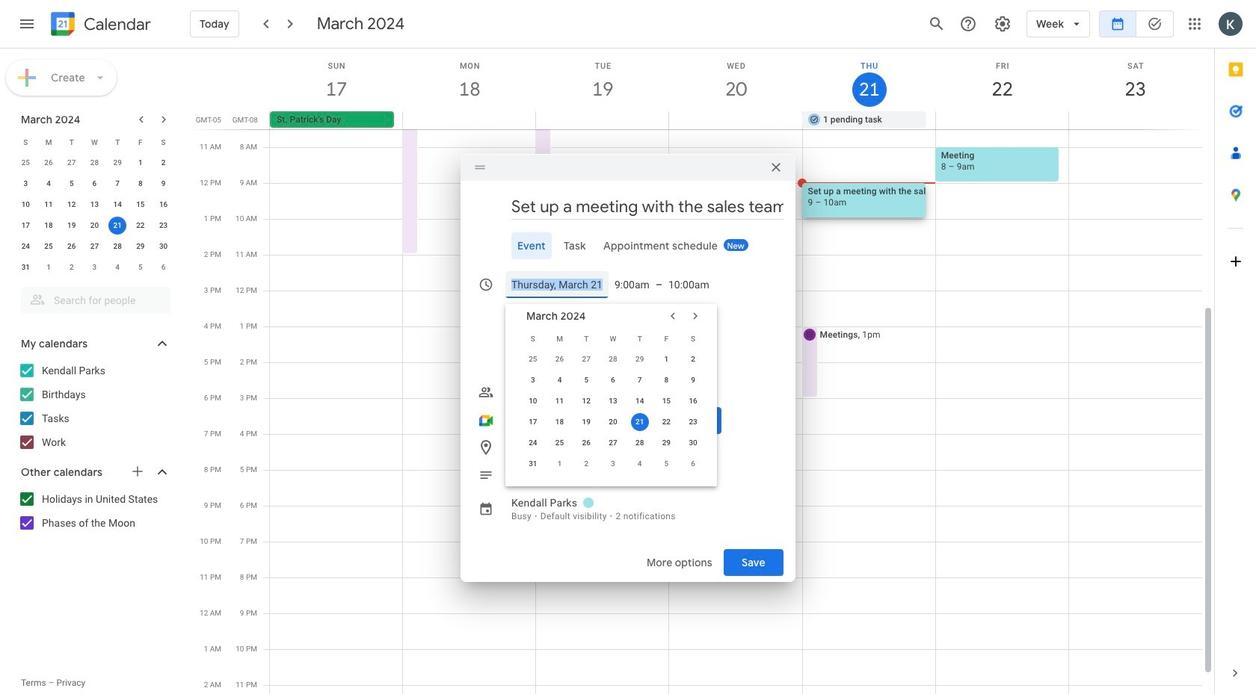 Task type: locate. For each thing, give the bounding box(es) containing it.
0 vertical spatial 28 element
[[109, 238, 126, 256]]

1 vertical spatial 1 element
[[657, 351, 675, 369]]

0 horizontal spatial 1 element
[[131, 154, 149, 172]]

april 2 element for 26 element for '19' element associated with 20 element for 28 element associated with 30 element for topmost 16 element
[[63, 259, 81, 277]]

0 vertical spatial february 28 element
[[86, 154, 104, 172]]

1 vertical spatial 21, today element
[[631, 413, 649, 431]]

1 horizontal spatial april 1 element
[[551, 455, 569, 473]]

20 element
[[86, 217, 104, 235], [604, 413, 622, 431]]

1 vertical spatial 16 element
[[684, 393, 702, 410]]

february 29 element
[[109, 154, 126, 172], [631, 351, 649, 369]]

0 horizontal spatial 9 element
[[154, 175, 172, 193]]

april 4 element for 28 element associated with 30 element for topmost 16 element
[[109, 259, 126, 277]]

march 2024 grid
[[14, 132, 175, 278], [520, 328, 707, 475]]

4 element for 18 element associated with 20 element associated with 28 element related to 30 element related to the bottom 16 element '19' element's "11" element
[[551, 372, 569, 390]]

february 25 element
[[17, 154, 35, 172], [524, 351, 542, 369]]

april 1 element for 18 element associated with 20 element associated with 28 element related to 30 element related to the bottom 16 element '19' element
[[551, 455, 569, 473]]

9 element for topmost 16 element
[[154, 175, 172, 193]]

1 vertical spatial 29 element
[[657, 434, 675, 452]]

april 3 element
[[86, 259, 104, 277], [604, 455, 622, 473]]

17 element for 18 element associated with 20 element associated with 28 element related to 30 element related to the bottom 16 element '19' element 24 element
[[524, 413, 542, 431]]

5 element
[[63, 175, 81, 193], [577, 372, 595, 390]]

0 vertical spatial february 29 element
[[109, 154, 126, 172]]

1 vertical spatial 30 element
[[684, 434, 702, 452]]

1 horizontal spatial april 3 element
[[604, 455, 622, 473]]

13 element
[[86, 196, 104, 214], [604, 393, 622, 410]]

10 element
[[17, 196, 35, 214], [524, 393, 542, 410]]

24 element for 18 element for '19' element associated with 20 element for 28 element associated with 30 element for topmost 16 element
[[17, 238, 35, 256]]

14 element
[[109, 196, 126, 214], [631, 393, 649, 410]]

april 1 element
[[40, 259, 58, 277], [551, 455, 569, 473]]

0 horizontal spatial february 25 element
[[17, 154, 35, 172]]

1 vertical spatial february 27 element
[[577, 351, 595, 369]]

1 vertical spatial february 25 element
[[524, 351, 542, 369]]

Start date text field
[[511, 271, 603, 298]]

29 element
[[131, 238, 149, 256], [657, 434, 675, 452]]

21, today element for 28 element associated with 30 element for topmost 16 element
[[109, 217, 126, 235]]

0 horizontal spatial 5 element
[[63, 175, 81, 193]]

0 vertical spatial 15 element
[[131, 196, 149, 214]]

february 27 element for 20 element associated with 28 element related to 30 element related to the bottom 16 element '19' element
[[577, 351, 595, 369]]

1 vertical spatial 9 element
[[684, 372, 702, 390]]

0 vertical spatial 10 element
[[17, 196, 35, 214]]

5 element for "february 27" element for 20 element associated with 28 element related to 30 element related to the bottom 16 element '19' element
[[577, 372, 595, 390]]

1 horizontal spatial 11 element
[[551, 393, 569, 410]]

14 element for 13 element related to 20 element associated with 28 element related to 30 element related to the bottom 16 element
[[631, 393, 649, 410]]

my calendars list
[[3, 359, 185, 455]]

0 horizontal spatial 25 element
[[40, 238, 58, 256]]

april 5 element
[[131, 259, 149, 277], [657, 455, 675, 473]]

february 29 element for 1 element associated with the bottom 16 element the 8 element
[[631, 351, 649, 369]]

1 horizontal spatial april 5 element
[[657, 455, 675, 473]]

6 element
[[86, 175, 104, 193], [604, 372, 622, 390]]

1 vertical spatial 20 element
[[604, 413, 622, 431]]

1 vertical spatial 14 element
[[631, 393, 649, 410]]

1 horizontal spatial february 28 element
[[604, 351, 622, 369]]

1 horizontal spatial february 26 element
[[551, 351, 569, 369]]

0 vertical spatial 9 element
[[154, 175, 172, 193]]

24 element
[[17, 238, 35, 256], [524, 434, 542, 452]]

11 element
[[40, 196, 58, 214], [551, 393, 569, 410]]

1 horizontal spatial 28 element
[[631, 434, 649, 452]]

0 vertical spatial 1 element
[[131, 154, 149, 172]]

april 4 element
[[109, 259, 126, 277], [631, 455, 649, 473]]

february 26 element
[[40, 154, 58, 172], [551, 351, 569, 369]]

1 vertical spatial 12 element
[[577, 393, 595, 410]]

0 horizontal spatial 10 element
[[17, 196, 35, 214]]

0 vertical spatial 13 element
[[86, 196, 104, 214]]

4 element for "11" element related to 18 element for '19' element associated with 20 element for 28 element associated with 30 element for topmost 16 element
[[40, 175, 58, 193]]

9 element
[[154, 175, 172, 193], [684, 372, 702, 390]]

0 vertical spatial april 2 element
[[63, 259, 81, 277]]

20 element for 28 element related to 30 element related to the bottom 16 element
[[604, 413, 622, 431]]

1 vertical spatial march 2024 grid
[[520, 328, 707, 475]]

End time text field
[[669, 271, 710, 298]]

row group
[[14, 153, 175, 278], [520, 349, 707, 475]]

19 element for 20 element associated with 28 element related to 30 element related to the bottom 16 element
[[577, 413, 595, 431]]

30 element for topmost 16 element
[[154, 238, 172, 256]]

1 horizontal spatial 23 element
[[684, 413, 702, 431]]

1 element for the bottom 16 element the 8 element
[[657, 351, 675, 369]]

cell
[[403, 111, 536, 129], [536, 111, 669, 129], [669, 111, 802, 129], [935, 111, 1068, 129], [1068, 111, 1202, 129], [106, 215, 129, 236], [626, 412, 653, 433]]

february 26 element for 4 element for 18 element associated with 20 element associated with 28 element related to 30 element related to the bottom 16 element '19' element's "11" element
[[551, 351, 569, 369]]

None search field
[[0, 281, 185, 314]]

4 element
[[40, 175, 58, 193], [551, 372, 569, 390]]

1 vertical spatial 2 element
[[684, 351, 702, 369]]

1 horizontal spatial february 25 element
[[524, 351, 542, 369]]

0 horizontal spatial 6 element
[[86, 175, 104, 193]]

20 element for 28 element associated with 30 element for topmost 16 element
[[86, 217, 104, 235]]

2 element for the 8 element corresponding to topmost 16 element
[[154, 154, 172, 172]]

add other calendars image
[[130, 464, 145, 479]]

1 horizontal spatial 6 element
[[604, 372, 622, 390]]

0 horizontal spatial 4 element
[[40, 175, 58, 193]]

5 element for "february 27" element corresponding to '19' element associated with 20 element for 28 element associated with 30 element for topmost 16 element
[[63, 175, 81, 193]]

0 horizontal spatial 20 element
[[86, 217, 104, 235]]

1 horizontal spatial 14 element
[[631, 393, 649, 410]]

february 27 element
[[63, 154, 81, 172], [577, 351, 595, 369]]

7 element for february 29 element related to 1 element for the 8 element corresponding to topmost 16 element
[[109, 175, 126, 193]]

26 element for 20 element associated with 28 element related to 30 element related to the bottom 16 element '19' element
[[577, 434, 595, 452]]

1 vertical spatial 18 element
[[551, 413, 569, 431]]

29 element for 28 element associated with 30 element for topmost 16 element april 5 element
[[131, 238, 149, 256]]

1 horizontal spatial 9 element
[[684, 372, 702, 390]]

main drawer image
[[18, 15, 36, 33]]

23 element
[[154, 217, 172, 235], [684, 413, 702, 431]]

0 horizontal spatial 7 element
[[109, 175, 126, 193]]

1 vertical spatial april 4 element
[[631, 455, 649, 473]]

15 element
[[131, 196, 149, 214], [657, 393, 675, 410]]

1 horizontal spatial 16 element
[[684, 393, 702, 410]]

12 element
[[63, 196, 81, 214], [577, 393, 595, 410]]

0 vertical spatial 31 element
[[17, 259, 35, 277]]

april 6 element
[[154, 259, 172, 277], [684, 455, 702, 473]]

0 horizontal spatial 3 element
[[17, 175, 35, 193]]

1 horizontal spatial 3 element
[[524, 372, 542, 390]]

0 horizontal spatial 23 element
[[154, 217, 172, 235]]

april 4 element for 28 element related to 30 element related to the bottom 16 element
[[631, 455, 649, 473]]

25 element for 18 element associated with 20 element associated with 28 element related to 30 element related to the bottom 16 element '19' element
[[551, 434, 569, 452]]

31 element for 24 element corresponding to 18 element for '19' element associated with 20 element for 28 element associated with 30 element for topmost 16 element
[[17, 259, 35, 277]]

0 vertical spatial 17 element
[[17, 217, 35, 235]]

15 element for the bottom 16 element the 8 element
[[657, 393, 675, 410]]

18 element
[[40, 217, 58, 235], [551, 413, 569, 431]]

11 element for 18 element associated with 20 element associated with 28 element related to 30 element related to the bottom 16 element '19' element
[[551, 393, 569, 410]]

0 horizontal spatial 21, today element
[[109, 217, 126, 235]]

0 horizontal spatial 30 element
[[154, 238, 172, 256]]

1 horizontal spatial 22 element
[[657, 413, 675, 431]]

april 2 element for 20 element associated with 28 element related to 30 element related to the bottom 16 element '19' element 26 element
[[577, 455, 595, 473]]

8 element
[[131, 175, 149, 193], [657, 372, 675, 390]]

0 vertical spatial 26 element
[[63, 238, 81, 256]]

new element
[[724, 239, 748, 251]]

7 element
[[109, 175, 126, 193], [631, 372, 649, 390]]

22 element for april 5 element associated with 28 element related to 30 element related to the bottom 16 element's 29 element
[[657, 413, 675, 431]]

april 2 element
[[63, 259, 81, 277], [577, 455, 595, 473]]

to element
[[656, 279, 663, 291]]

february 28 element
[[86, 154, 104, 172], [604, 351, 622, 369]]

0 vertical spatial 14 element
[[109, 196, 126, 214]]

grid
[[191, 49, 1214, 695]]

0 vertical spatial 20 element
[[86, 217, 104, 235]]

0 vertical spatial 3 element
[[17, 175, 35, 193]]

tab list
[[1215, 49, 1256, 653], [473, 233, 784, 259]]

26 element
[[63, 238, 81, 256], [577, 434, 595, 452]]

0 vertical spatial 24 element
[[17, 238, 35, 256]]

0 vertical spatial row group
[[14, 153, 175, 278]]

1 horizontal spatial 17 element
[[524, 413, 542, 431]]

0 vertical spatial april 3 element
[[86, 259, 104, 277]]

Start time text field
[[615, 271, 650, 298]]

0 horizontal spatial 24 element
[[17, 238, 35, 256]]

12 element for 5 element related to "february 27" element corresponding to '19' element associated with 20 element for 28 element associated with 30 element for topmost 16 element
[[63, 196, 81, 214]]

0 horizontal spatial 14 element
[[109, 196, 126, 214]]

22 element
[[131, 217, 149, 235], [657, 413, 675, 431]]

0 horizontal spatial february 27 element
[[63, 154, 81, 172]]

1 vertical spatial february 28 element
[[604, 351, 622, 369]]

0 vertical spatial 7 element
[[109, 175, 126, 193]]

1 vertical spatial 11 element
[[551, 393, 569, 410]]

1 horizontal spatial april 2 element
[[577, 455, 595, 473]]

0 horizontal spatial 12 element
[[63, 196, 81, 214]]

1 vertical spatial 23 element
[[684, 413, 702, 431]]

25 element for 18 element for '19' element associated with 20 element for 28 element associated with 30 element for topmost 16 element
[[40, 238, 58, 256]]

1 horizontal spatial 8 element
[[657, 372, 675, 390]]

other calendars list
[[3, 487, 185, 535]]

heading
[[81, 15, 151, 33]]

1 vertical spatial april 2 element
[[577, 455, 595, 473]]

1 horizontal spatial 27 element
[[604, 434, 622, 452]]

april 5 element for 28 element associated with 30 element for topmost 16 element
[[131, 259, 149, 277]]

9 element for the bottom 16 element
[[684, 372, 702, 390]]

1 element
[[131, 154, 149, 172], [657, 351, 675, 369]]

28 element for 30 element for topmost 16 element
[[109, 238, 126, 256]]

0 vertical spatial 18 element
[[40, 217, 58, 235]]

0 horizontal spatial february 29 element
[[109, 154, 126, 172]]

Add title text field
[[511, 196, 784, 218]]

23 element for topmost 16 element
[[154, 217, 172, 235]]

1 horizontal spatial april 6 element
[[684, 455, 702, 473]]

0 horizontal spatial april 6 element
[[154, 259, 172, 277]]

0 horizontal spatial april 2 element
[[63, 259, 81, 277]]

12 element for "february 27" element for 20 element associated with 28 element related to 30 element related to the bottom 16 element '19' element 5 element
[[577, 393, 595, 410]]

february 27 element for '19' element associated with 20 element for 28 element associated with 30 element for topmost 16 element
[[63, 154, 81, 172]]

2 element
[[154, 154, 172, 172], [684, 351, 702, 369]]

0 vertical spatial 22 element
[[131, 217, 149, 235]]

1 vertical spatial 28 element
[[631, 434, 649, 452]]

0 vertical spatial 11 element
[[40, 196, 58, 214]]

28 element
[[109, 238, 126, 256], [631, 434, 649, 452]]

0 horizontal spatial 28 element
[[109, 238, 126, 256]]

3 element
[[17, 175, 35, 193], [524, 372, 542, 390]]

21, today element
[[109, 217, 126, 235], [631, 413, 649, 431]]

0 vertical spatial april 4 element
[[109, 259, 126, 277]]

31 element
[[17, 259, 35, 277], [524, 455, 542, 473]]

0 vertical spatial 8 element
[[131, 175, 149, 193]]

17 element
[[17, 217, 35, 235], [524, 413, 542, 431]]

16 element
[[154, 196, 172, 214], [684, 393, 702, 410]]

1 horizontal spatial february 29 element
[[631, 351, 649, 369]]

1 vertical spatial 19 element
[[577, 413, 595, 431]]

february 26 element for "11" element related to 18 element for '19' element associated with 20 element for 28 element associated with 30 element for topmost 16 element's 4 element
[[40, 154, 58, 172]]

1 vertical spatial april 3 element
[[604, 455, 622, 473]]

0 vertical spatial february 26 element
[[40, 154, 58, 172]]

1 vertical spatial row group
[[520, 349, 707, 475]]

19 element
[[63, 217, 81, 235], [577, 413, 595, 431]]

row
[[263, 111, 1214, 129], [14, 132, 175, 153], [14, 153, 175, 173], [14, 173, 175, 194], [14, 194, 175, 215], [14, 215, 175, 236], [14, 236, 175, 257], [14, 257, 175, 278], [520, 328, 707, 349], [520, 349, 707, 370], [520, 370, 707, 391], [520, 391, 707, 412], [520, 412, 707, 433], [520, 433, 707, 454], [520, 454, 707, 475]]

10 element for 17 element associated with 18 element associated with 20 element associated with 28 element related to 30 element related to the bottom 16 element '19' element 24 element
[[524, 393, 542, 410]]

1 horizontal spatial february 27 element
[[577, 351, 595, 369]]

1 horizontal spatial april 4 element
[[631, 455, 649, 473]]

10 element for 24 element corresponding to 18 element for '19' element associated with 20 element for 28 element associated with 30 element for topmost 16 element's 17 element
[[17, 196, 35, 214]]

25 element
[[40, 238, 58, 256], [551, 434, 569, 452]]

0 vertical spatial 25 element
[[40, 238, 58, 256]]

17 element for 24 element corresponding to 18 element for '19' element associated with 20 element for 28 element associated with 30 element for topmost 16 element
[[17, 217, 35, 235]]

30 element for the bottom 16 element
[[684, 434, 702, 452]]

0 horizontal spatial 27 element
[[86, 238, 104, 256]]

1 horizontal spatial 31 element
[[524, 455, 542, 473]]

february 25 element for row group to the right
[[524, 351, 542, 369]]

0 horizontal spatial 16 element
[[154, 196, 172, 214]]

27 element
[[86, 238, 104, 256], [604, 434, 622, 452]]

30 element
[[154, 238, 172, 256], [684, 434, 702, 452]]

8 element for the bottom 16 element
[[657, 372, 675, 390]]



Task type: vqa. For each thing, say whether or not it's contained in the screenshot.
the topmost THE 20 element
yes



Task type: describe. For each thing, give the bounding box(es) containing it.
1 horizontal spatial row group
[[520, 349, 707, 475]]

3 element for row group to the right february 25 element
[[524, 372, 542, 390]]

2 element for the bottom 16 element the 8 element
[[684, 351, 702, 369]]

1 element for the 8 element corresponding to topmost 16 element
[[131, 154, 149, 172]]

0 horizontal spatial row group
[[14, 153, 175, 278]]

27 element for 20 element associated with 28 element related to 30 element related to the bottom 16 element
[[604, 434, 622, 452]]

0 vertical spatial march 2024 grid
[[14, 132, 175, 278]]

heading inside the calendar element
[[81, 15, 151, 33]]

april 5 element for 28 element related to 30 element related to the bottom 16 element
[[657, 455, 675, 473]]

february 28 element for "february 27" element for 20 element associated with 28 element related to 30 element related to the bottom 16 element '19' element
[[604, 351, 622, 369]]

21, today element for 28 element related to 30 element related to the bottom 16 element
[[631, 413, 649, 431]]

28 element for 30 element related to the bottom 16 element
[[631, 434, 649, 452]]

14 element for 20 element for 28 element associated with 30 element for topmost 16 element's 13 element
[[109, 196, 126, 214]]

3 element for left row group's february 25 element
[[17, 175, 35, 193]]

april 3 element for 27 element for 20 element associated with 28 element related to 30 element related to the bottom 16 element
[[604, 455, 622, 473]]

0 vertical spatial 16 element
[[154, 196, 172, 214]]

27 element for 20 element for 28 element associated with 30 element for topmost 16 element
[[86, 238, 104, 256]]

calendar element
[[48, 9, 151, 42]]

13 element for 20 element for 28 element associated with 30 element for topmost 16 element
[[86, 196, 104, 214]]

15 element for the 8 element corresponding to topmost 16 element
[[131, 196, 149, 214]]

8 element for topmost 16 element
[[131, 175, 149, 193]]

22 element for 28 element associated with 30 element for topmost 16 element april 5 element's 29 element
[[131, 217, 149, 235]]

0 horizontal spatial tab list
[[473, 233, 784, 259]]

18 element for '19' element associated with 20 element for 28 element associated with 30 element for topmost 16 element
[[40, 217, 58, 235]]

23 element for the bottom 16 element
[[684, 413, 702, 431]]

settings menu image
[[994, 15, 1012, 33]]

Search for people text field
[[30, 287, 162, 314]]

13 element for 20 element associated with 28 element related to 30 element related to the bottom 16 element
[[604, 393, 622, 410]]

11 element for 18 element for '19' element associated with 20 element for 28 element associated with 30 element for topmost 16 element
[[40, 196, 58, 214]]

26 element for '19' element associated with 20 element for 28 element associated with 30 element for topmost 16 element
[[63, 238, 81, 256]]

31 element for 18 element associated with 20 element associated with 28 element related to 30 element related to the bottom 16 element '19' element 24 element
[[524, 455, 542, 473]]

february 28 element for "february 27" element corresponding to '19' element associated with 20 element for 28 element associated with 30 element for topmost 16 element
[[86, 154, 104, 172]]

18 element for 20 element associated with 28 element related to 30 element related to the bottom 16 element '19' element
[[551, 413, 569, 431]]

29 element for april 5 element associated with 28 element related to 30 element related to the bottom 16 element
[[657, 434, 675, 452]]

19 element for 20 element for 28 element associated with 30 element for topmost 16 element
[[63, 217, 81, 235]]

1 horizontal spatial tab list
[[1215, 49, 1256, 653]]

february 25 element for left row group
[[17, 154, 35, 172]]

1 horizontal spatial march 2024 grid
[[520, 328, 707, 475]]

april 1 element for 18 element for '19' element associated with 20 element for 28 element associated with 30 element for topmost 16 element
[[40, 259, 58, 277]]

april 6 element for 30 element for topmost 16 element
[[154, 259, 172, 277]]

april 6 element for 30 element related to the bottom 16 element
[[684, 455, 702, 473]]

february 29 element for 1 element for the 8 element corresponding to topmost 16 element
[[109, 154, 126, 172]]

april 3 element for 20 element for 28 element associated with 30 element for topmost 16 element's 27 element
[[86, 259, 104, 277]]

7 element for february 29 element for 1 element associated with the bottom 16 element the 8 element
[[631, 372, 649, 390]]

6 element for "february 27" element corresponding to '19' element associated with 20 element for 28 element associated with 30 element for topmost 16 element 'february 28' element
[[86, 175, 104, 193]]

6 element for 'february 28' element related to "february 27" element for 20 element associated with 28 element related to 30 element related to the bottom 16 element '19' element
[[604, 372, 622, 390]]

24 element for 18 element associated with 20 element associated with 28 element related to 30 element related to the bottom 16 element '19' element
[[524, 434, 542, 452]]



